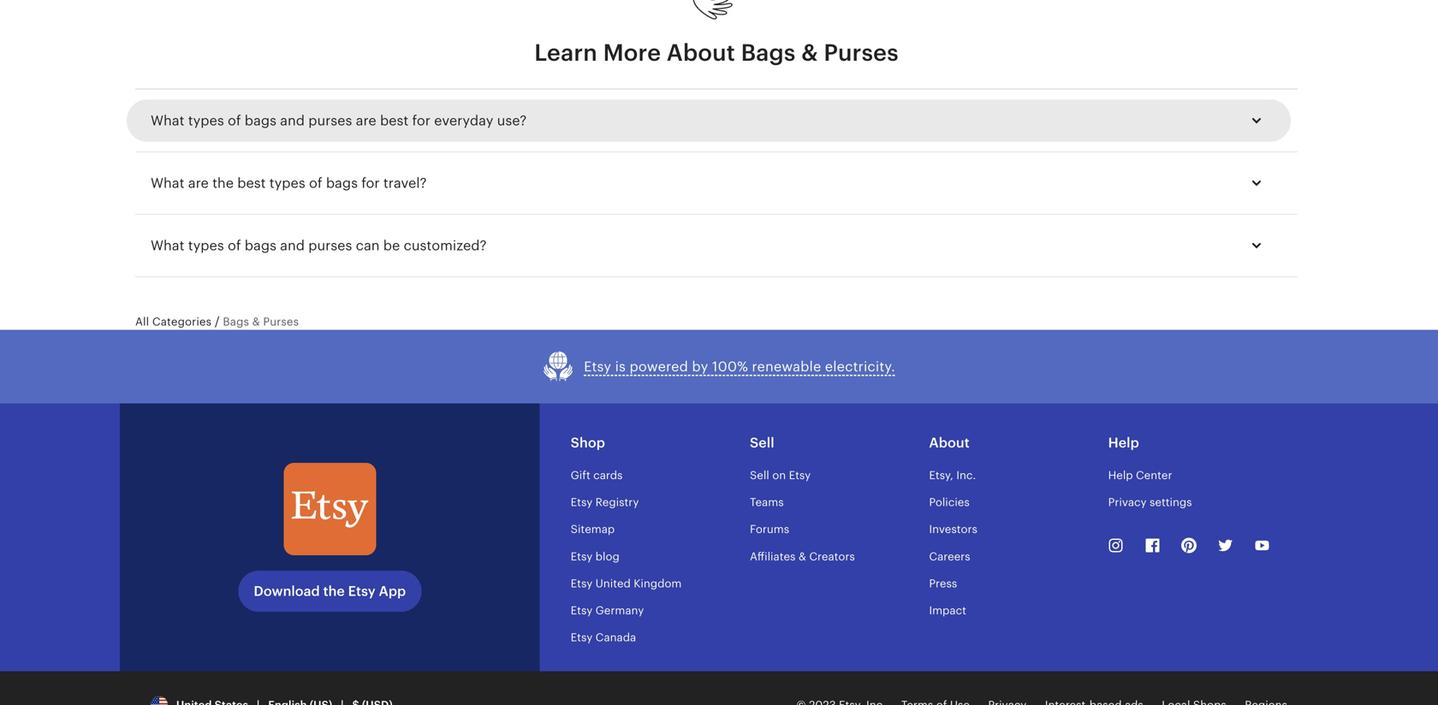 Task type: vqa. For each thing, say whether or not it's contained in the screenshot.
the Etsy,
yes



Task type: describe. For each thing, give the bounding box(es) containing it.
affiliates & creators link
[[750, 550, 855, 563]]

for inside "dropdown button"
[[361, 175, 380, 191]]

policies
[[929, 496, 970, 509]]

and for are
[[280, 113, 305, 128]]

etsy,
[[929, 469, 954, 482]]

and for can
[[280, 238, 305, 253]]

sell for sell on etsy
[[750, 469, 769, 482]]

types for what types of bags and purses are best for everyday use?
[[188, 113, 224, 128]]

purses for can
[[308, 238, 352, 253]]

what types of bags and purses are best for everyday use?
[[151, 113, 527, 128]]

purses for learn more about bags & purses
[[824, 39, 899, 66]]

of for can
[[228, 238, 241, 253]]

etsy for etsy blog
[[571, 550, 593, 563]]

germany
[[596, 604, 644, 617]]

the inside "dropdown button"
[[212, 175, 234, 191]]

privacy settings
[[1108, 496, 1192, 509]]

learn
[[534, 39, 598, 66]]

1 vertical spatial about
[[929, 435, 970, 451]]

etsy for etsy united kingdom
[[571, 577, 593, 590]]

etsy is powered by 100% renewable electricity. button
[[543, 351, 895, 383]]

etsy for etsy is powered by 100% renewable electricity.
[[584, 359, 611, 374]]

purses for all categories / bags & purses
[[263, 315, 299, 328]]

policies link
[[929, 496, 970, 509]]

what types of bags and purses can be customized?
[[151, 238, 487, 253]]

categories
[[152, 315, 212, 328]]

& for about
[[801, 39, 818, 66]]

etsy germany link
[[571, 604, 644, 617]]

of inside "dropdown button"
[[309, 175, 322, 191]]

sell for sell
[[750, 435, 775, 451]]

gift cards link
[[571, 469, 623, 482]]

can
[[356, 238, 380, 253]]

etsy for etsy germany
[[571, 604, 593, 617]]

etsy left app
[[348, 584, 376, 599]]

bags for about
[[741, 39, 796, 66]]

/
[[215, 315, 220, 328]]

sitemap link
[[571, 523, 615, 536]]

use?
[[497, 113, 527, 128]]

etsy blog
[[571, 550, 620, 563]]

bags inside "dropdown button"
[[326, 175, 358, 191]]

help center link
[[1108, 469, 1172, 482]]

shop
[[571, 435, 605, 451]]

sell on etsy link
[[750, 469, 811, 482]]

are inside dropdown button
[[356, 113, 376, 128]]

types inside "dropdown button"
[[269, 175, 305, 191]]

kingdom
[[634, 577, 682, 590]]

download the etsy app link
[[238, 571, 421, 612]]

what are the best types of bags for travel? button
[[135, 163, 1282, 204]]

privacy settings link
[[1108, 496, 1192, 509]]

learn more about bags & purses
[[534, 39, 899, 66]]

canada
[[596, 631, 636, 644]]

all categories link
[[135, 315, 212, 328]]

all
[[135, 315, 149, 328]]

privacy
[[1108, 496, 1147, 509]]

etsy for etsy canada
[[571, 631, 593, 644]]

app
[[379, 584, 406, 599]]

forums link
[[750, 523, 789, 536]]

best inside "dropdown button"
[[237, 175, 266, 191]]

etsy germany
[[571, 604, 644, 617]]

investors link
[[929, 523, 978, 536]]

of for are
[[228, 113, 241, 128]]

careers link
[[929, 550, 970, 563]]

gift
[[571, 469, 591, 482]]

etsy right on
[[789, 469, 811, 482]]

etsy united kingdom link
[[571, 577, 682, 590]]

bags for can
[[245, 238, 276, 253]]

by
[[692, 359, 708, 374]]

etsy canada link
[[571, 631, 636, 644]]



Task type: locate. For each thing, give the bounding box(es) containing it.
2 vertical spatial types
[[188, 238, 224, 253]]

etsy is powered by 100% renewable electricity.
[[584, 359, 895, 374]]

1 vertical spatial sell
[[750, 469, 769, 482]]

1 vertical spatial bags
[[326, 175, 358, 191]]

what for what types of bags and purses are best for everyday use?
[[151, 113, 185, 128]]

0 vertical spatial types
[[188, 113, 224, 128]]

best inside dropdown button
[[380, 113, 409, 128]]

etsy left the is
[[584, 359, 611, 374]]

etsy left blog
[[571, 550, 593, 563]]

bags down what are the best types of bags for travel?
[[245, 238, 276, 253]]

careers
[[929, 550, 970, 563]]

about up 'etsy, inc.'
[[929, 435, 970, 451]]

the
[[212, 175, 234, 191], [323, 584, 345, 599]]

1 vertical spatial bags
[[223, 315, 249, 328]]

of up what types of bags and purses can be customized?
[[309, 175, 322, 191]]

0 vertical spatial for
[[412, 113, 431, 128]]

0 vertical spatial about
[[667, 39, 735, 66]]

sell on etsy
[[750, 469, 811, 482]]

1 vertical spatial purses
[[308, 238, 352, 253]]

help up privacy on the bottom right of the page
[[1108, 469, 1133, 482]]

1 what from the top
[[151, 113, 185, 128]]

impact
[[929, 604, 966, 617]]

0 vertical spatial purses
[[824, 39, 899, 66]]

about up what types of bags and purses are best for everyday use? dropdown button
[[667, 39, 735, 66]]

sell
[[750, 435, 775, 451], [750, 469, 769, 482]]

1 vertical spatial for
[[361, 175, 380, 191]]

1 vertical spatial purses
[[263, 315, 299, 328]]

electricity.
[[825, 359, 895, 374]]

2 and from the top
[[280, 238, 305, 253]]

everyday
[[434, 113, 493, 128]]

0 vertical spatial what
[[151, 113, 185, 128]]

etsy left canada
[[571, 631, 593, 644]]

settings
[[1150, 496, 1192, 509]]

etsy
[[584, 359, 611, 374], [789, 469, 811, 482], [571, 496, 593, 509], [571, 550, 593, 563], [571, 577, 593, 590], [348, 584, 376, 599], [571, 604, 593, 617], [571, 631, 593, 644]]

0 horizontal spatial bags
[[223, 315, 249, 328]]

0 vertical spatial bags
[[741, 39, 796, 66]]

1 vertical spatial of
[[309, 175, 322, 191]]

1 vertical spatial best
[[237, 175, 266, 191]]

1 vertical spatial and
[[280, 238, 305, 253]]

press
[[929, 577, 957, 590]]

1 horizontal spatial purses
[[824, 39, 899, 66]]

help center
[[1108, 469, 1172, 482]]

0 vertical spatial bags
[[245, 113, 276, 128]]

creators
[[809, 550, 855, 563]]

gift cards
[[571, 469, 623, 482]]

sitemap
[[571, 523, 615, 536]]

help for help
[[1108, 435, 1139, 451]]

etsy down the etsy blog on the left bottom
[[571, 577, 593, 590]]

bags
[[245, 113, 276, 128], [326, 175, 358, 191], [245, 238, 276, 253]]

and up what are the best types of bags for travel?
[[280, 113, 305, 128]]

1 vertical spatial the
[[323, 584, 345, 599]]

1 purses from the top
[[308, 113, 352, 128]]

best
[[380, 113, 409, 128], [237, 175, 266, 191]]

etsy inside etsy is powered by 100% renewable electricity. button
[[584, 359, 611, 374]]

1 horizontal spatial about
[[929, 435, 970, 451]]

types for what types of bags and purses can be customized?
[[188, 238, 224, 253]]

us button
[[138, 687, 406, 705]]

tab list
[[135, 88, 1298, 90]]

for left 'travel?'
[[361, 175, 380, 191]]

etsy registry
[[571, 496, 639, 509]]

what types of bags and purses can be customized? button
[[135, 225, 1282, 266]]

sell up on
[[750, 435, 775, 451]]

1 help from the top
[[1108, 435, 1139, 451]]

teams
[[750, 496, 784, 509]]

on
[[772, 469, 786, 482]]

blog
[[596, 550, 620, 563]]

more
[[603, 39, 661, 66]]

of up what are the best types of bags for travel?
[[228, 113, 241, 128]]

of
[[228, 113, 241, 128], [309, 175, 322, 191], [228, 238, 241, 253]]

0 vertical spatial best
[[380, 113, 409, 128]]

types
[[188, 113, 224, 128], [269, 175, 305, 191], [188, 238, 224, 253]]

tab panel
[[135, 90, 1298, 277]]

what for what types of bags and purses can be customized?
[[151, 238, 185, 253]]

what inside "dropdown button"
[[151, 175, 185, 191]]

travel?
[[383, 175, 427, 191]]

us image
[[151, 697, 168, 705]]

what for what are the best types of bags for travel?
[[151, 175, 185, 191]]

0 vertical spatial help
[[1108, 435, 1139, 451]]

0 horizontal spatial purses
[[263, 315, 299, 328]]

etsy up the etsy canada
[[571, 604, 593, 617]]

0 vertical spatial &
[[801, 39, 818, 66]]

0 vertical spatial the
[[212, 175, 234, 191]]

0 horizontal spatial the
[[212, 175, 234, 191]]

etsy canada
[[571, 631, 636, 644]]

sell left on
[[750, 469, 769, 482]]

1 vertical spatial &
[[252, 315, 260, 328]]

bags for are
[[245, 113, 276, 128]]

help
[[1108, 435, 1139, 451], [1108, 469, 1133, 482]]

and down what are the best types of bags for travel?
[[280, 238, 305, 253]]

what
[[151, 113, 185, 128], [151, 175, 185, 191], [151, 238, 185, 253]]

2 purses from the top
[[308, 238, 352, 253]]

etsy registry link
[[571, 496, 639, 509]]

powered
[[630, 359, 688, 374]]

1 horizontal spatial best
[[380, 113, 409, 128]]

0 horizontal spatial are
[[188, 175, 209, 191]]

3 what from the top
[[151, 238, 185, 253]]

etsy blog link
[[571, 550, 620, 563]]

and
[[280, 113, 305, 128], [280, 238, 305, 253]]

&
[[801, 39, 818, 66], [252, 315, 260, 328], [799, 550, 806, 563]]

is
[[615, 359, 626, 374]]

2 help from the top
[[1108, 469, 1133, 482]]

purses inside all categories / bags & purses
[[263, 315, 299, 328]]

0 vertical spatial are
[[356, 113, 376, 128]]

etsy, inc.
[[929, 469, 976, 482]]

center
[[1136, 469, 1172, 482]]

2 vertical spatial of
[[228, 238, 241, 253]]

0 vertical spatial purses
[[308, 113, 352, 128]]

united
[[596, 577, 631, 590]]

0 vertical spatial and
[[280, 113, 305, 128]]

1 vertical spatial are
[[188, 175, 209, 191]]

download the etsy app
[[254, 584, 406, 599]]

etsy for etsy registry
[[571, 496, 593, 509]]

1 horizontal spatial for
[[412, 113, 431, 128]]

press link
[[929, 577, 957, 590]]

etsy, inc. link
[[929, 469, 976, 482]]

1 vertical spatial types
[[269, 175, 305, 191]]

help for help center
[[1108, 469, 1133, 482]]

purses up what are the best types of bags for travel?
[[308, 113, 352, 128]]

etsy united kingdom
[[571, 577, 682, 590]]

1 horizontal spatial are
[[356, 113, 376, 128]]

bags up what are the best types of bags for travel?
[[245, 113, 276, 128]]

& inside all categories / bags & purses
[[252, 315, 260, 328]]

2 what from the top
[[151, 175, 185, 191]]

for inside dropdown button
[[412, 113, 431, 128]]

purses for are
[[308, 113, 352, 128]]

bags inside all categories / bags & purses
[[223, 315, 249, 328]]

0 horizontal spatial best
[[237, 175, 266, 191]]

purses left can
[[308, 238, 352, 253]]

for left everyday
[[412, 113, 431, 128]]

investors
[[929, 523, 978, 536]]

bags down what types of bags and purses are best for everyday use?
[[326, 175, 358, 191]]

teams link
[[750, 496, 784, 509]]

are
[[356, 113, 376, 128], [188, 175, 209, 191]]

100%
[[712, 359, 748, 374]]

affiliates & creators
[[750, 550, 855, 563]]

impact link
[[929, 604, 966, 617]]

bags for /
[[223, 315, 249, 328]]

2 vertical spatial &
[[799, 550, 806, 563]]

for
[[412, 113, 431, 128], [361, 175, 380, 191]]

2 sell from the top
[[750, 469, 769, 482]]

cards
[[593, 469, 623, 482]]

about
[[667, 39, 735, 66], [929, 435, 970, 451]]

0 vertical spatial sell
[[750, 435, 775, 451]]

1 vertical spatial help
[[1108, 469, 1133, 482]]

2 vertical spatial bags
[[245, 238, 276, 253]]

1 sell from the top
[[750, 435, 775, 451]]

inc.
[[957, 469, 976, 482]]

forums
[[750, 523, 789, 536]]

0 vertical spatial of
[[228, 113, 241, 128]]

be
[[383, 238, 400, 253]]

1 and from the top
[[280, 113, 305, 128]]

what are the best types of bags for travel?
[[151, 175, 427, 191]]

0 horizontal spatial about
[[667, 39, 735, 66]]

of up all categories / bags & purses
[[228, 238, 241, 253]]

bags
[[741, 39, 796, 66], [223, 315, 249, 328]]

& for /
[[252, 315, 260, 328]]

2 vertical spatial what
[[151, 238, 185, 253]]

purses
[[308, 113, 352, 128], [308, 238, 352, 253]]

customized?
[[404, 238, 487, 253]]

download
[[254, 584, 320, 599]]

are inside "dropdown button"
[[188, 175, 209, 191]]

affiliates
[[750, 550, 796, 563]]

all categories / bags & purses
[[135, 315, 299, 328]]

etsy down 'gift'
[[571, 496, 593, 509]]

help up help center link
[[1108, 435, 1139, 451]]

what types of bags and purses are best for everyday use? button
[[135, 100, 1282, 141]]

1 horizontal spatial the
[[323, 584, 345, 599]]

registry
[[596, 496, 639, 509]]

tab panel containing what types of bags and purses are best for everyday use?
[[135, 90, 1298, 277]]

renewable
[[752, 359, 821, 374]]

1 vertical spatial what
[[151, 175, 185, 191]]

0 horizontal spatial for
[[361, 175, 380, 191]]

1 horizontal spatial bags
[[741, 39, 796, 66]]



